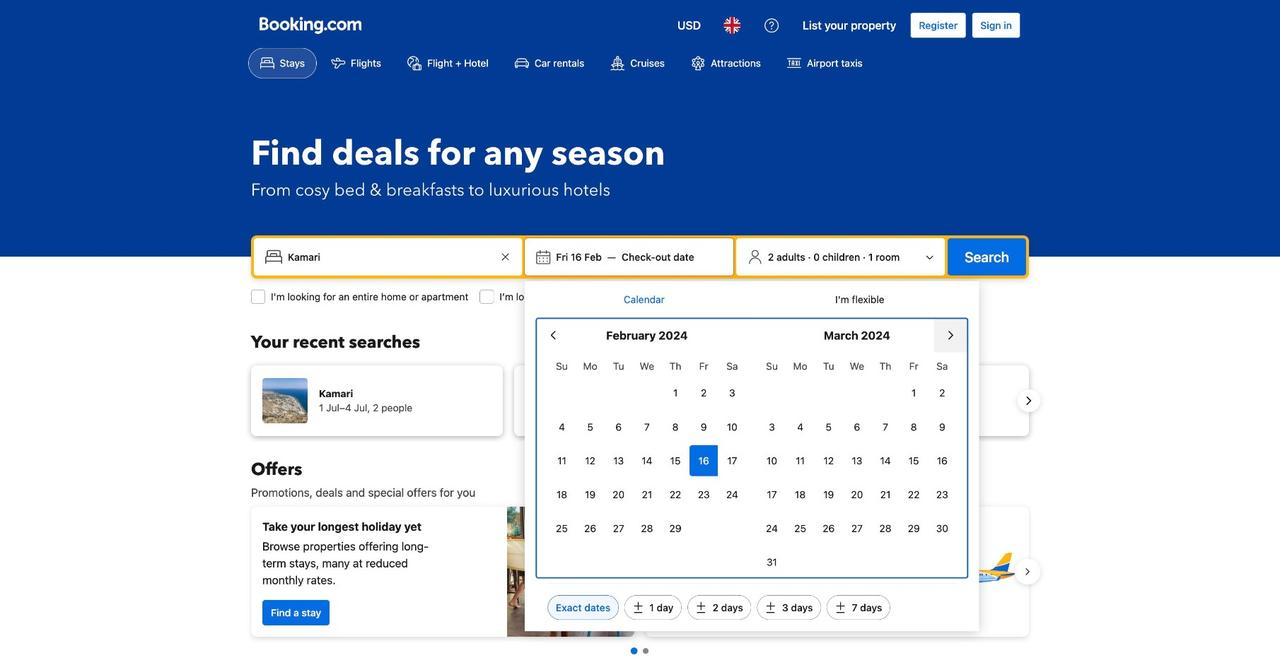 Task type: vqa. For each thing, say whether or not it's contained in the screenshot.
18 February 2024 option
yes



Task type: describe. For each thing, give the bounding box(es) containing it.
21 February 2024 checkbox
[[633, 479, 661, 511]]

26 February 2024 checkbox
[[576, 513, 604, 544]]

Where are you going? field
[[282, 244, 497, 270]]

18 March 2024 checkbox
[[786, 479, 815, 511]]

20 February 2024 checkbox
[[604, 479, 633, 511]]

4 March 2024 checkbox
[[786, 412, 815, 443]]

14 February 2024 checkbox
[[633, 446, 661, 477]]

28 March 2024 checkbox
[[871, 513, 900, 544]]

13 February 2024 checkbox
[[604, 446, 633, 477]]

17 February 2024 checkbox
[[718, 446, 746, 477]]

9 February 2024 checkbox
[[690, 412, 718, 443]]

29 March 2024 checkbox
[[900, 513, 928, 544]]

27 March 2024 checkbox
[[843, 513, 871, 544]]

next image
[[1021, 393, 1038, 410]]

25 February 2024 checkbox
[[548, 513, 576, 544]]

5 March 2024 checkbox
[[815, 412, 843, 443]]

20 March 2024 checkbox
[[843, 479, 871, 511]]

2 March 2024 checkbox
[[928, 378, 956, 409]]

6 March 2024 checkbox
[[843, 412, 871, 443]]

19 March 2024 checkbox
[[815, 479, 843, 511]]

23 March 2024 checkbox
[[928, 479, 956, 511]]

22 March 2024 checkbox
[[900, 479, 928, 511]]

booking.com image
[[260, 17, 361, 34]]

27 February 2024 checkbox
[[604, 513, 633, 544]]

3 February 2024 checkbox
[[718, 378, 746, 409]]

12 February 2024 checkbox
[[576, 446, 604, 477]]

10 February 2024 checkbox
[[718, 412, 746, 443]]

11 February 2024 checkbox
[[548, 446, 576, 477]]



Task type: locate. For each thing, give the bounding box(es) containing it.
31 March 2024 checkbox
[[758, 547, 786, 578]]

2 region from the top
[[240, 501, 1040, 643]]

1 grid from the left
[[548, 353, 746, 544]]

29 February 2024 checkbox
[[661, 513, 690, 544]]

15 March 2024 checkbox
[[900, 446, 928, 477]]

17 March 2024 checkbox
[[758, 479, 786, 511]]

0 vertical spatial region
[[240, 360, 1040, 442]]

16 March 2024 checkbox
[[928, 446, 956, 477]]

24 February 2024 checkbox
[[718, 479, 746, 511]]

8 February 2024 checkbox
[[661, 412, 690, 443]]

region
[[240, 360, 1040, 442], [240, 501, 1040, 643]]

3 March 2024 checkbox
[[758, 412, 786, 443]]

15 February 2024 checkbox
[[661, 446, 690, 477]]

fly away to your dream holiday image
[[919, 523, 1018, 622]]

1 horizontal spatial grid
[[758, 353, 956, 578]]

take your longest holiday yet image
[[507, 507, 634, 637]]

1 March 2024 checkbox
[[900, 378, 928, 409]]

28 February 2024 checkbox
[[633, 513, 661, 544]]

22 February 2024 checkbox
[[661, 479, 690, 511]]

6 February 2024 checkbox
[[604, 412, 633, 443]]

19 February 2024 checkbox
[[576, 479, 604, 511]]

24 March 2024 checkbox
[[758, 513, 786, 544]]

1 region from the top
[[240, 360, 1040, 442]]

23 February 2024 checkbox
[[690, 479, 718, 511]]

16 February 2024 checkbox
[[690, 446, 718, 477]]

2 February 2024 checkbox
[[690, 378, 718, 409]]

progress bar
[[631, 648, 649, 655]]

14 March 2024 checkbox
[[871, 446, 900, 477]]

4 February 2024 checkbox
[[548, 412, 576, 443]]

8 March 2024 checkbox
[[900, 412, 928, 443]]

18 February 2024 checkbox
[[548, 479, 576, 511]]

7 February 2024 checkbox
[[633, 412, 661, 443]]

tab list
[[536, 281, 968, 319]]

30 March 2024 checkbox
[[928, 513, 956, 544]]

25 March 2024 checkbox
[[786, 513, 815, 544]]

9 March 2024 checkbox
[[928, 412, 956, 443]]

1 vertical spatial region
[[240, 501, 1040, 643]]

11 March 2024 checkbox
[[786, 446, 815, 477]]

1 February 2024 checkbox
[[661, 378, 690, 409]]

10 March 2024 checkbox
[[758, 446, 786, 477]]

2 grid from the left
[[758, 353, 956, 578]]

5 February 2024 checkbox
[[576, 412, 604, 443]]

cell inside grid
[[690, 443, 718, 477]]

13 March 2024 checkbox
[[843, 446, 871, 477]]

21 March 2024 checkbox
[[871, 479, 900, 511]]

cell
[[690, 443, 718, 477]]

7 March 2024 checkbox
[[871, 412, 900, 443]]

26 March 2024 checkbox
[[815, 513, 843, 544]]

grid
[[548, 353, 746, 544], [758, 353, 956, 578]]

0 horizontal spatial grid
[[548, 353, 746, 544]]

12 March 2024 checkbox
[[815, 446, 843, 477]]



